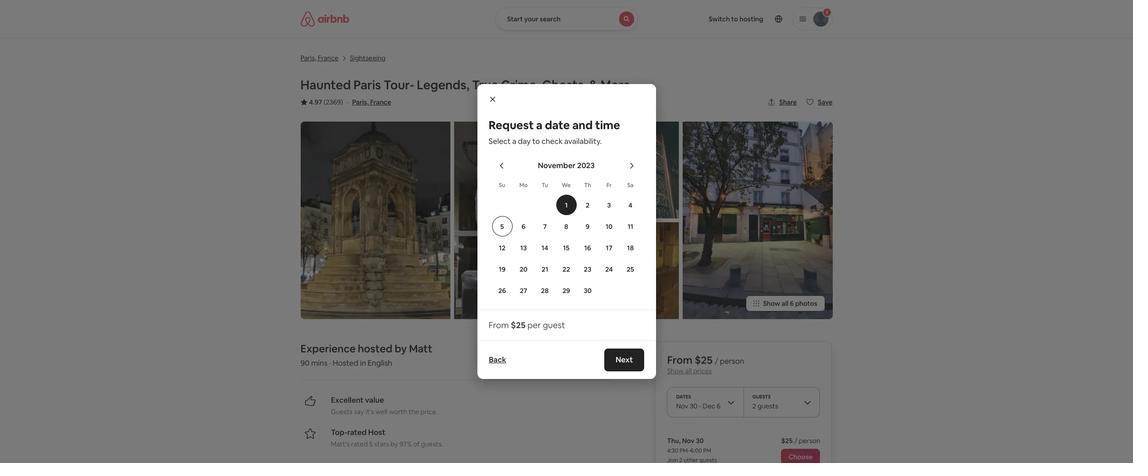 Task type: describe. For each thing, give the bounding box(es) containing it.
next
[[616, 355, 633, 365]]

start your search
[[507, 15, 561, 23]]

host
[[368, 428, 385, 438]]

back button
[[484, 351, 511, 370]]

stars
[[374, 440, 389, 448]]

of
[[413, 440, 420, 448]]

6 button
[[513, 216, 534, 237]]

price.
[[420, 408, 438, 416]]

start your search button
[[495, 8, 638, 30]]

english
[[368, 358, 392, 368]]

6 inside button
[[522, 222, 526, 231]]

16
[[584, 243, 591, 252]]

1 horizontal spatial /
[[795, 437, 797, 445]]

share button
[[764, 94, 801, 110]]

time
[[595, 118, 620, 133]]

check
[[542, 136, 563, 146]]

prices
[[693, 367, 712, 375]]

0 horizontal spatial paris,
[[300, 54, 316, 62]]

show all 6 photos
[[763, 299, 817, 308]]

4
[[628, 201, 632, 209]]

$25 for per
[[511, 320, 526, 331]]

person inside from $25 / person show all prices
[[720, 356, 744, 366]]

pm
[[703, 447, 711, 455]]

next button
[[604, 349, 644, 372]]

22 button
[[556, 259, 577, 279]]

1 vertical spatial paris,
[[352, 98, 369, 106]]

9
[[586, 222, 590, 231]]

choose
[[789, 453, 813, 461]]

0 vertical spatial a
[[536, 118, 542, 133]]

1 vertical spatial paris, france link
[[352, 98, 391, 106]]

your
[[524, 15, 538, 23]]

/ inside from $25 / person show all prices
[[715, 356, 718, 366]]

1 vertical spatial rated
[[351, 440, 368, 448]]

1 vertical spatial person
[[799, 437, 820, 445]]

11
[[628, 222, 633, 231]]

share
[[779, 98, 797, 106]]

16 button
[[577, 238, 598, 258]]

(2369)
[[324, 98, 343, 106]]

28
[[541, 286, 549, 295]]

5 button
[[491, 216, 513, 237]]

5 inside the 5 button
[[500, 222, 504, 231]]

0 vertical spatial rated
[[347, 428, 367, 438]]

18 button
[[620, 238, 641, 258]]

it's
[[365, 408, 374, 416]]

photos
[[795, 299, 817, 308]]

by
[[391, 440, 398, 448]]

7 button
[[534, 216, 556, 237]]

per
[[527, 320, 541, 331]]

top-
[[331, 428, 347, 438]]

fr
[[606, 181, 612, 189]]

8
[[564, 222, 568, 231]]

nov
[[682, 437, 694, 445]]

profile element
[[649, 0, 833, 38]]

request a date and time select a day to check availability.
[[489, 118, 620, 146]]

we
[[562, 181, 571, 189]]

27
[[520, 286, 527, 295]]

november
[[538, 161, 576, 171]]

experience hosted by matt 90 mins · hosted in english
[[300, 342, 432, 368]]

1 horizontal spatial ·
[[347, 98, 348, 106]]

availability.
[[564, 136, 602, 146]]

0 horizontal spatial paris, france link
[[300, 53, 338, 63]]

paris
[[353, 77, 381, 93]]

24 button
[[598, 259, 620, 279]]

12
[[499, 243, 505, 252]]

4 button
[[620, 195, 641, 215]]

haunted paris tour- legends, true crime, ghosts, & more
[[300, 77, 630, 93]]

· inside experience hosted by matt 90 mins · hosted in english
[[329, 358, 331, 368]]

0 vertical spatial france
[[318, 54, 338, 62]]

mo
[[519, 181, 528, 189]]

choose link
[[781, 449, 820, 463]]

5 inside top-rated host matt's rated 5 stars by 97% of guests.
[[369, 440, 373, 448]]

18
[[627, 243, 634, 252]]

top-rated host matt's rated 5 stars by 97% of guests.
[[331, 428, 443, 448]]

all inside from $25 / person show all prices
[[685, 367, 692, 375]]

day
[[518, 136, 531, 146]]

save button
[[803, 94, 836, 110]]

2 button
[[577, 195, 598, 215]]

$25 / person
[[781, 437, 820, 445]]

30 inside button
[[584, 286, 592, 295]]

26
[[498, 286, 506, 295]]

worth
[[389, 408, 407, 416]]

th
[[584, 181, 591, 189]]

26 button
[[491, 280, 513, 301]]

all inside show all 6 photos link
[[782, 299, 788, 308]]

from for from $25 / person show all prices
[[667, 353, 692, 367]]

hosted
[[358, 342, 392, 355]]

1 vertical spatial a
[[512, 136, 516, 146]]

paris, france
[[300, 54, 338, 62]]

excellent
[[331, 395, 364, 405]]

9 button
[[577, 216, 598, 237]]

from for from $25 per guest
[[489, 320, 509, 331]]

25
[[627, 265, 634, 273]]

calendar application
[[481, 151, 973, 323]]

sightseeing link
[[350, 53, 386, 63]]



Task type: locate. For each thing, give the bounding box(es) containing it.
tour-
[[384, 77, 414, 93]]

from $25 / person show all prices
[[667, 353, 744, 375]]

0 horizontal spatial 5
[[369, 440, 373, 448]]

search
[[540, 15, 561, 23]]

0 horizontal spatial france
[[318, 54, 338, 62]]

from
[[489, 320, 509, 331], [667, 353, 692, 367]]

0 vertical spatial person
[[720, 356, 744, 366]]

13
[[520, 243, 527, 252]]

discover hidden corners of paris image
[[607, 222, 679, 319], [607, 222, 679, 319]]

paris, up haunted
[[300, 54, 316, 62]]

show all 6 photos link
[[746, 295, 825, 312]]

19 button
[[491, 259, 513, 279]]

0 vertical spatial 6
[[522, 222, 526, 231]]

$25
[[511, 320, 526, 331], [695, 353, 713, 367], [781, 437, 793, 445]]

30 right the '29' button at the bottom of the page
[[584, 286, 592, 295]]

17 button
[[598, 238, 620, 258]]

4:30
[[667, 447, 678, 455]]

all left prices
[[685, 367, 692, 375]]

france down paris
[[370, 98, 391, 106]]

person
[[720, 356, 744, 366], [799, 437, 820, 445]]

0 vertical spatial $25
[[511, 320, 526, 331]]

paris, france link up haunted
[[300, 53, 338, 63]]

· right (2369)
[[347, 98, 348, 106]]

excellent value guests say it's well worth the price.
[[331, 395, 438, 416]]

1 vertical spatial france
[[370, 98, 391, 106]]

guests
[[331, 408, 353, 416]]

1 horizontal spatial france
[[370, 98, 391, 106]]

to
[[532, 136, 540, 146]]

0 vertical spatial /
[[715, 356, 718, 366]]

rated left the host
[[347, 428, 367, 438]]

paris, france link
[[300, 53, 338, 63], [352, 98, 391, 106]]

0 vertical spatial all
[[782, 299, 788, 308]]

6
[[522, 222, 526, 231], [790, 299, 794, 308]]

france up haunted
[[318, 54, 338, 62]]

$25 for /
[[695, 353, 713, 367]]

show inside from $25 / person show all prices
[[667, 367, 684, 375]]

1 vertical spatial ·
[[329, 358, 331, 368]]

haunted
[[300, 77, 351, 93]]

· paris, france
[[347, 98, 391, 106]]

0 vertical spatial from
[[489, 320, 509, 331]]

21 button
[[534, 259, 556, 279]]

24
[[605, 265, 613, 273]]

france
[[318, 54, 338, 62], [370, 98, 391, 106]]

show left photos
[[763, 299, 780, 308]]

experience
[[300, 342, 356, 355]]

8 button
[[556, 216, 577, 237]]

show all prices button
[[667, 367, 712, 375]]

23 button
[[577, 259, 598, 279]]

1 horizontal spatial a
[[536, 118, 542, 133]]

19
[[499, 265, 506, 273]]

4.97 (2369)
[[309, 98, 343, 106]]

by matt
[[395, 342, 432, 355]]

1 horizontal spatial all
[[782, 299, 788, 308]]

6 left 7
[[522, 222, 526, 231]]

2 vertical spatial $25
[[781, 437, 793, 445]]

back
[[489, 355, 506, 365]]

13 button
[[513, 238, 534, 258]]

0 horizontal spatial 6
[[522, 222, 526, 231]]

a up to
[[536, 118, 542, 133]]

20 button
[[513, 259, 534, 279]]

thu,
[[667, 437, 681, 445]]

0 vertical spatial paris, france link
[[300, 53, 338, 63]]

paris, france link down paris
[[352, 98, 391, 106]]

1 horizontal spatial paris, france link
[[352, 98, 391, 106]]

1 horizontal spatial person
[[799, 437, 820, 445]]

0 horizontal spatial /
[[715, 356, 718, 366]]

su
[[499, 181, 505, 189]]

· right mins
[[329, 358, 331, 368]]

0 vertical spatial show
[[763, 299, 780, 308]]

1 horizontal spatial 6
[[790, 299, 794, 308]]

1 horizontal spatial 30
[[696, 437, 704, 445]]

the
[[409, 408, 419, 416]]

30 right the nov
[[696, 437, 704, 445]]

1 vertical spatial 30
[[696, 437, 704, 445]]

from $25 per guest
[[489, 320, 565, 331]]

21
[[542, 265, 548, 273]]

well
[[375, 408, 387, 416]]

0 vertical spatial ·
[[347, 98, 348, 106]]

Start your search search field
[[495, 8, 638, 30]]

0 vertical spatial 5
[[500, 222, 504, 231]]

thu, nov 30 4:30 pm–6:00 pm
[[667, 437, 711, 455]]

1 vertical spatial $25
[[695, 353, 713, 367]]

11 button
[[620, 216, 641, 237]]

discover the demon doors of notre dame image
[[607, 122, 679, 219], [607, 122, 679, 219]]

29 button
[[556, 280, 577, 301]]

0 horizontal spatial all
[[685, 367, 692, 375]]

22
[[562, 265, 570, 273]]

5 up 12
[[500, 222, 504, 231]]

3 button
[[598, 195, 620, 215]]

14
[[541, 243, 548, 252]]

tu
[[542, 181, 548, 189]]

in
[[360, 358, 366, 368]]

$25 inside from $25 / person show all prices
[[695, 353, 713, 367]]

sa
[[627, 181, 634, 189]]

visit the cemetery of the innocents image
[[300, 122, 450, 319], [300, 122, 450, 319]]

0 horizontal spatial from
[[489, 320, 509, 331]]

from up back
[[489, 320, 509, 331]]

show
[[763, 299, 780, 308], [667, 367, 684, 375]]

from left prices
[[667, 353, 692, 367]]

more
[[601, 77, 630, 93]]

all
[[782, 299, 788, 308], [685, 367, 692, 375]]

&
[[589, 77, 598, 93]]

5
[[500, 222, 504, 231], [369, 440, 373, 448]]

0 horizontal spatial ·
[[329, 358, 331, 368]]

value
[[365, 395, 384, 405]]

0 horizontal spatial person
[[720, 356, 744, 366]]

1 vertical spatial 5
[[369, 440, 373, 448]]

say
[[354, 408, 364, 416]]

select
[[489, 136, 511, 146]]

hosted
[[333, 358, 358, 368]]

27 button
[[513, 280, 534, 301]]

a left the day
[[512, 136, 516, 146]]

1 button
[[556, 195, 577, 215]]

0 vertical spatial 30
[[584, 286, 592, 295]]

mins
[[311, 358, 328, 368]]

from inside from $25 / person show all prices
[[667, 353, 692, 367]]

1 vertical spatial show
[[667, 367, 684, 375]]

1 horizontal spatial 5
[[500, 222, 504, 231]]

start
[[507, 15, 523, 23]]

2 horizontal spatial $25
[[781, 437, 793, 445]]

28 button
[[534, 280, 556, 301]]

6 left photos
[[790, 299, 794, 308]]

1 horizontal spatial $25
[[695, 353, 713, 367]]

0 horizontal spatial show
[[667, 367, 684, 375]]

1 horizontal spatial from
[[667, 353, 692, 367]]

all left photos
[[782, 299, 788, 308]]

1 vertical spatial from
[[667, 353, 692, 367]]

1 vertical spatial 6
[[790, 299, 794, 308]]

0 horizontal spatial 30
[[584, 286, 592, 295]]

1 horizontal spatial paris,
[[352, 98, 369, 106]]

5 left stars
[[369, 440, 373, 448]]

1 vertical spatial all
[[685, 367, 692, 375]]

meet in front of this famous bookstore image
[[683, 122, 833, 319], [683, 122, 833, 319]]

1 vertical spatial /
[[795, 437, 797, 445]]

0 vertical spatial paris,
[[300, 54, 316, 62]]

learn more about the host, matt. image
[[584, 342, 611, 369], [584, 342, 611, 369]]

30 inside thu, nov 30 4:30 pm–6:00 pm
[[696, 437, 704, 445]]

legends,
[[417, 77, 470, 93]]

november 2023
[[538, 161, 595, 171]]

show left prices
[[667, 367, 684, 375]]

25 button
[[620, 259, 641, 279]]

paris, down paris
[[352, 98, 369, 106]]

17
[[606, 243, 612, 252]]

2
[[586, 201, 590, 209]]

0 horizontal spatial $25
[[511, 320, 526, 331]]

10
[[606, 222, 613, 231]]

90
[[300, 358, 309, 368]]

30
[[584, 286, 592, 295], [696, 437, 704, 445]]

0 horizontal spatial a
[[512, 136, 516, 146]]

rated right matt's
[[351, 440, 368, 448]]

1 horizontal spatial show
[[763, 299, 780, 308]]

get up close with some of paris' furry friends image
[[454, 122, 603, 319], [454, 122, 603, 319]]

guests.
[[421, 440, 443, 448]]

pm–6:00
[[680, 447, 702, 455]]

sightseeing
[[350, 54, 386, 62]]

12 button
[[491, 238, 513, 258]]



Task type: vqa. For each thing, say whether or not it's contained in the screenshot.


